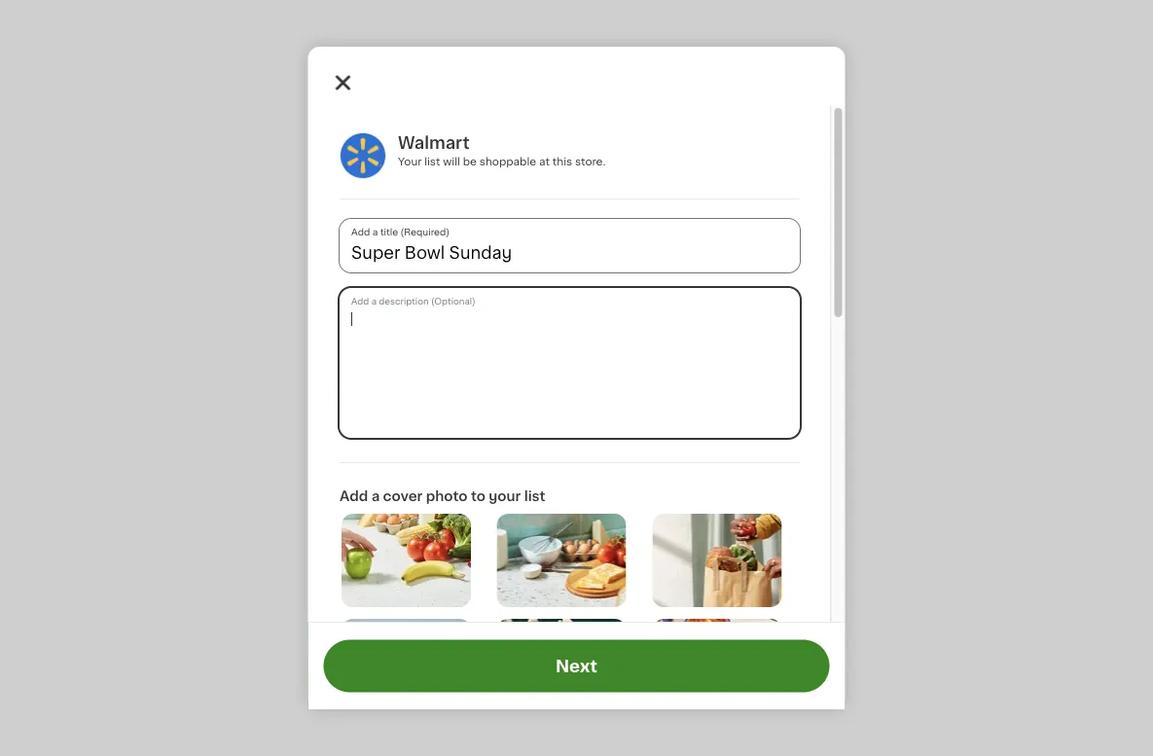 Task type: locate. For each thing, give the bounding box(es) containing it.
0 vertical spatial list
[[424, 156, 440, 167]]

add
[[339, 490, 368, 503]]

a person touching an apple, a banana, a bunch of tomatoes, and an assortment of other vegetables on a counter. image
[[341, 514, 471, 607]]

0 horizontal spatial list
[[424, 156, 440, 167]]

a small bottle of milk, a bowl and a whisk, a carton of 6 eggs, a bunch of tomatoes on the vine, sliced cheese, a head of lettuce, and a loaf of bread. image
[[497, 514, 626, 607]]

store.
[[575, 156, 605, 167]]

list
[[424, 156, 440, 167], [524, 490, 545, 503]]

Add a title (Required) text field
[[339, 219, 800, 273]]

None text field
[[339, 288, 800, 438]]

list down walmart
[[424, 156, 440, 167]]

1 vertical spatial list
[[524, 490, 545, 503]]

shoppable
[[479, 156, 536, 167]]

to
[[471, 490, 485, 503]]

1 horizontal spatial list
[[524, 490, 545, 503]]

walmart your list will be shoppable at this store.
[[398, 135, 605, 167]]

none text field inside list_add_items dialog
[[339, 288, 800, 438]]

walmart logo image
[[339, 132, 386, 179]]

next button
[[324, 640, 830, 693]]

a table with people sitting around it with a bowl of potato chips, doritos, and cheetos. image
[[652, 619, 781, 712]]

list right your
[[524, 490, 545, 503]]

a keyboard, mouse, notebook, cup of pencils, wire cable. image
[[341, 619, 471, 712]]

cover
[[383, 490, 422, 503]]

next
[[556, 658, 598, 675]]



Task type: vqa. For each thing, say whether or not it's contained in the screenshot.
Health
no



Task type: describe. For each thing, give the bounding box(es) containing it.
photo
[[426, 490, 467, 503]]

a person holding a tomato and a grocery bag with a baguette and vegetables. image
[[652, 514, 781, 607]]

this
[[552, 156, 572, 167]]

at
[[539, 156, 549, 167]]

a
[[371, 490, 379, 503]]

walmart
[[398, 135, 469, 151]]

will
[[443, 156, 460, 167]]

add a cover photo to your list
[[339, 490, 545, 503]]

a tabletop of makeup, skincare, and beauty products. image
[[497, 619, 626, 712]]

your
[[488, 490, 521, 503]]

list_add_items dialog
[[308, 47, 845, 756]]

your
[[398, 156, 421, 167]]

list inside walmart your list will be shoppable at this store.
[[424, 156, 440, 167]]

be
[[462, 156, 476, 167]]



